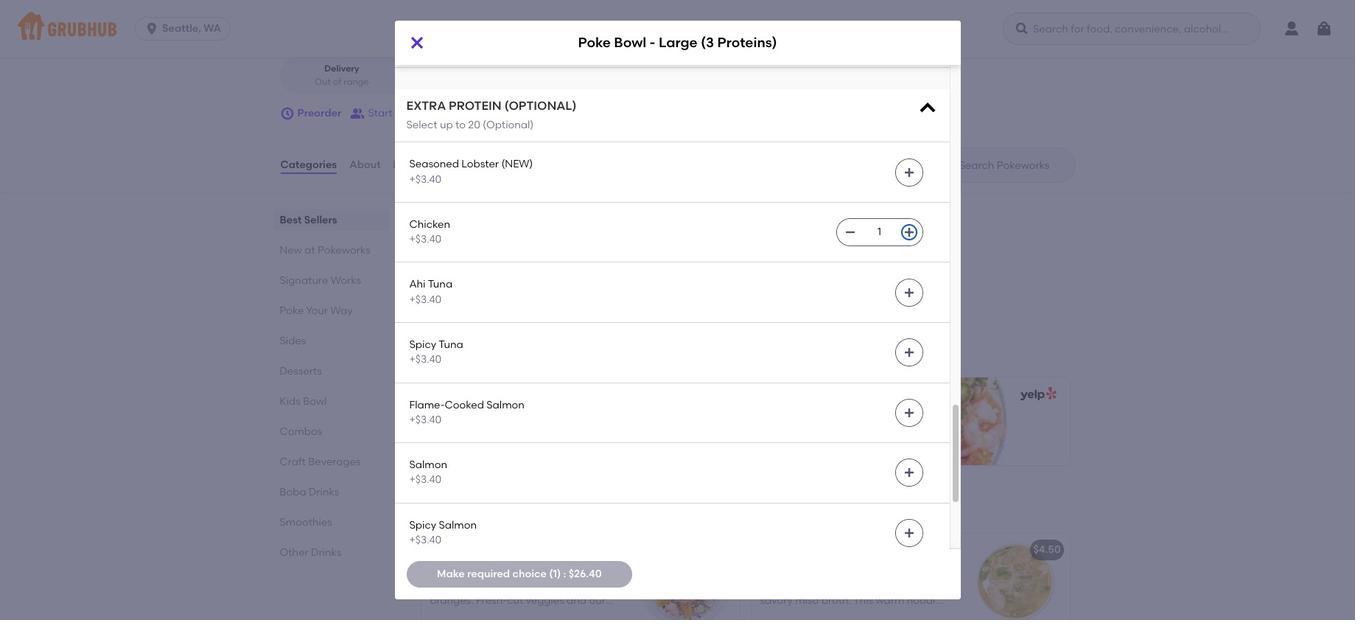 Task type: describe. For each thing, give the bounding box(es) containing it.
of inside $3 off offer valid on first orders of $15 or more.
[[558, 249, 568, 261]]

about button
[[349, 139, 382, 192]]

+$3.40 inside chicken +$3.40
[[410, 233, 442, 246]]

bowl for poke bowl - large (3 proteins)
[[614, 34, 647, 51]]

(425) 214-1182 button
[[412, 3, 478, 18]]

$15.65
[[432, 435, 463, 447]]

0 vertical spatial new at pokeworks
[[280, 244, 371, 257]]

breast
[[838, 564, 870, 577]]

proteins) for poke bowl - large (3 proteins) $19.00
[[868, 417, 913, 430]]

•
[[405, 3, 409, 16]]

noodles
[[863, 579, 902, 592]]

spicy for spicy salmon
[[410, 519, 437, 531]]

222 bellevue way ne button
[[298, 2, 402, 18]]

first
[[503, 249, 521, 261]]

seattle,
[[162, 22, 201, 35]]

(optional)
[[483, 119, 534, 131]]

wa
[[204, 22, 221, 35]]

+$3.40 inside spicy salmon +$3.40
[[410, 534, 442, 546]]

about
[[350, 158, 381, 171]]

broth.
[[822, 594, 852, 607]]

good food
[[368, 27, 414, 37]]

chicken +$3.40
[[410, 218, 451, 246]]

+$3.40 inside ahi tuna +$3.40
[[410, 293, 442, 306]]

delivery
[[325, 64, 359, 74]]

noodle
[[907, 594, 942, 607]]

poke bowl - regular (2 proteins) $15.65
[[432, 417, 593, 447]]

up
[[440, 119, 453, 131]]

poke for poke bowl - regular (2 proteins) $15.65
[[432, 417, 457, 430]]

or
[[433, 264, 443, 276]]

(3 for poke bowl - large (3 proteins)
[[701, 34, 714, 51]]

spicy for spicy tuna
[[410, 338, 437, 351]]

seasoned lobster (new) +$3.40
[[410, 158, 533, 185]]

proteins) for poke bowl - regular (2 proteins) $15.65
[[548, 417, 593, 430]]

20
[[468, 119, 481, 131]]

make required choice (1) : $26.40
[[437, 568, 602, 580]]

main navigation navigation
[[0, 0, 1356, 58]]

luxe lobster bowl
[[430, 544, 521, 556]]

beverages
[[308, 456, 361, 468]]

categories
[[281, 158, 337, 171]]

onion crisps
[[655, 41, 719, 54]]

+$3.40 inside salmon +$3.40
[[410, 474, 442, 486]]

luxe lobster bowl image
[[629, 534, 740, 620]]

crisps for garlic crisps
[[800, 41, 831, 54]]

delicate
[[784, 579, 825, 592]]

preorder
[[297, 107, 342, 119]]

svg image inside "main navigation" navigation
[[1316, 20, 1334, 38]]

reviews
[[393, 158, 434, 171]]

+$3.40 inside flame-cooked salmon +$3.40
[[410, 414, 442, 426]]

works
[[331, 274, 361, 287]]

this
[[854, 594, 874, 607]]

1 vertical spatial at
[[457, 499, 474, 518]]

sellers for best sellers most ordered on grubhub
[[456, 331, 508, 350]]

savory
[[760, 564, 794, 577]]

(1)
[[549, 568, 561, 580]]

valid
[[461, 249, 485, 261]]

categories button
[[280, 139, 338, 192]]

Input item quantity number field
[[864, 219, 896, 246]]

222
[[298, 3, 316, 16]]

poke for poke your way
[[280, 305, 304, 317]]

+$3.40 inside seasoned lobster (new) +$3.40
[[410, 173, 442, 185]]

0 vertical spatial new
[[280, 244, 302, 257]]

salmon inside flame-cooked salmon +$3.40
[[487, 399, 525, 411]]

1 vertical spatial with
[[850, 609, 871, 620]]

start
[[368, 107, 393, 119]]

way for bellevue
[[362, 3, 385, 16]]

offer
[[433, 249, 459, 261]]

correct order
[[557, 27, 616, 37]]

- for poke bowl - large (3 proteins)
[[650, 34, 656, 51]]

salmon +$3.40
[[410, 459, 448, 486]]

svg image inside seattle, wa button
[[145, 21, 159, 36]]

lobster for luxe
[[456, 544, 494, 556]]

(425)
[[412, 3, 437, 16]]

ahi
[[410, 278, 426, 291]]

- for poke bowl - regular (2 proteins) $15.65
[[487, 417, 491, 430]]

$3 off offer valid on first orders of $15 or more.
[[433, 232, 585, 276]]

savory
[[760, 594, 793, 607]]

shredded
[[534, 41, 583, 54]]

boba
[[280, 486, 306, 498]]

promo image
[[610, 243, 664, 296]]

pickup
[[456, 64, 485, 74]]

1 horizontal spatial new at pokeworks
[[418, 499, 562, 518]]

$26.40
[[569, 568, 602, 580]]

best for best sellers most ordered on grubhub
[[418, 331, 452, 350]]

out
[[315, 76, 331, 87]]

poke bowl - large (3 proteins)
[[578, 34, 777, 51]]

sellers for best sellers
[[304, 214, 337, 226]]

food
[[394, 27, 414, 37]]

tuna for ahi tuna +$3.40
[[428, 278, 453, 291]]

seattle, wa
[[162, 22, 221, 35]]

best sellers most ordered on grubhub
[[418, 331, 547, 364]]

start group order button
[[351, 100, 455, 127]]

1 vertical spatial salmon
[[410, 459, 448, 471]]

see details
[[433, 293, 489, 306]]

garnished
[[797, 609, 847, 620]]

craft beverages
[[280, 456, 361, 468]]

see
[[433, 293, 452, 306]]

chicken noodle soup image
[[960, 534, 1070, 620]]

(2
[[536, 417, 545, 430]]

bowl for kids bowl
[[303, 395, 327, 408]]

off
[[447, 232, 461, 244]]

ordered
[[445, 352, 485, 364]]

most
[[418, 352, 442, 364]]

start group order
[[368, 107, 455, 119]]

0 horizontal spatial pokeworks
[[318, 244, 371, 257]]

select
[[407, 119, 438, 131]]

option group containing delivery out of range
[[280, 57, 533, 94]]

0 horizontal spatial at
[[305, 244, 315, 257]]

poke for poke bowl - large (3 proteins) $19.00
[[763, 417, 788, 430]]

good
[[368, 27, 392, 37]]

sides
[[280, 335, 306, 347]]

flame-cooked salmon +$3.40
[[410, 399, 525, 426]]

delivery out of range
[[315, 64, 369, 87]]

luxe
[[430, 544, 454, 556]]

craft
[[280, 456, 306, 468]]

reviews button
[[393, 139, 435, 192]]

cooked
[[445, 399, 484, 411]]



Task type: vqa. For each thing, say whether or not it's contained in the screenshot.
Day
no



Task type: locate. For each thing, give the bounding box(es) containing it.
spicy up luxe
[[410, 519, 437, 531]]

(3
[[701, 34, 714, 51], [856, 417, 866, 430]]

1 vertical spatial tuna
[[439, 338, 464, 351]]

large
[[659, 34, 698, 51], [824, 417, 853, 430]]

6 +$3.40 from the top
[[410, 474, 442, 486]]

lobster up required
[[456, 544, 494, 556]]

of left $15
[[558, 249, 568, 261]]

- inside poke bowl - regular (2 proteins) $15.65
[[487, 417, 491, 430]]

1 horizontal spatial way
[[362, 3, 385, 16]]

+$3.40 down flame-
[[410, 414, 442, 426]]

(3 for poke bowl - large (3 proteins) $19.00
[[856, 417, 866, 430]]

0 vertical spatial lobster
[[462, 158, 499, 170]]

people icon image
[[351, 106, 365, 121]]

new up signature
[[280, 244, 302, 257]]

crisps up pickup
[[454, 41, 485, 54]]

way for your
[[331, 305, 353, 317]]

on right ordered
[[487, 352, 500, 364]]

order
[[592, 27, 616, 37], [428, 107, 455, 119]]

+$3.40 down seasoned
[[410, 173, 442, 185]]

crisps for wonton crisps
[[454, 41, 485, 54]]

shredded nori
[[534, 41, 606, 54]]

choice
[[513, 568, 547, 580]]

smoothies
[[280, 516, 332, 529]]

0 horizontal spatial new
[[280, 244, 302, 257]]

wonton
[[412, 41, 452, 54]]

0 vertical spatial of
[[333, 76, 342, 87]]

drinks for other drinks
[[311, 546, 342, 559]]

option group
[[280, 57, 533, 94]]

3 crisps from the left
[[800, 41, 831, 54]]

poke inside poke bowl - large (3 proteins) $19.00
[[763, 417, 788, 430]]

proteins) for poke bowl - large (3 proteins)
[[718, 34, 777, 51]]

tuna inside spicy tuna +$3.40
[[439, 338, 464, 351]]

0 vertical spatial large
[[659, 34, 698, 51]]

svg image
[[145, 21, 159, 36], [1015, 21, 1030, 36], [408, 34, 426, 52], [621, 42, 633, 54], [734, 42, 745, 54], [918, 98, 938, 119], [904, 166, 915, 178], [845, 226, 856, 238], [904, 287, 915, 298], [904, 407, 915, 419], [904, 467, 915, 479]]

kids bowl
[[280, 395, 327, 408]]

0 horizontal spatial way
[[331, 305, 353, 317]]

at up spicy salmon +$3.40 at the bottom of the page
[[457, 499, 474, 518]]

3 +$3.40 from the top
[[410, 293, 442, 306]]

1 vertical spatial sellers
[[456, 331, 508, 350]]

orders
[[524, 249, 555, 261]]

details
[[454, 293, 489, 306]]

0 vertical spatial pokeworks
[[318, 244, 371, 257]]

0 horizontal spatial sellers
[[304, 214, 337, 226]]

drinks down craft beverages
[[309, 486, 339, 498]]

spicy inside spicy salmon +$3.40
[[410, 519, 437, 531]]

0 horizontal spatial large
[[659, 34, 698, 51]]

+$3.40 up make
[[410, 534, 442, 546]]

0 horizontal spatial -
[[487, 417, 491, 430]]

214-
[[439, 3, 459, 16]]

0 vertical spatial way
[[362, 3, 385, 16]]

more.
[[446, 264, 475, 276]]

proteins) inside poke bowl - regular (2 proteins) $15.65
[[548, 417, 593, 430]]

1 vertical spatial drinks
[[311, 546, 342, 559]]

pokeworks
[[318, 244, 371, 257], [478, 499, 562, 518]]

0 vertical spatial tuna
[[428, 278, 453, 291]]

poke
[[578, 34, 611, 51], [280, 305, 304, 317], [432, 417, 457, 430], [763, 417, 788, 430]]

sellers down categories button
[[304, 214, 337, 226]]

0 horizontal spatial of
[[333, 76, 342, 87]]

5 +$3.40 from the top
[[410, 414, 442, 426]]

required
[[467, 568, 510, 580]]

with down this
[[850, 609, 871, 620]]

tuna inside ahi tuna +$3.40
[[428, 278, 453, 291]]

preorder button
[[280, 100, 342, 127]]

correct
[[557, 27, 590, 37]]

+$3.40 down chicken on the top left of page
[[410, 233, 442, 246]]

7 +$3.40 from the top
[[410, 534, 442, 546]]

2 horizontal spatial proteins)
[[868, 417, 913, 430]]

of down delivery
[[333, 76, 342, 87]]

$15
[[570, 249, 585, 261]]

0 horizontal spatial order
[[428, 107, 455, 119]]

4 +$3.40 from the top
[[410, 353, 442, 366]]

$19.00
[[763, 435, 794, 447]]

1 vertical spatial (3
[[856, 417, 866, 430]]

0 horizontal spatial crisps
[[454, 41, 485, 54]]

- inside poke bowl - large (3 proteins) $19.00
[[817, 417, 821, 430]]

Search Pokeworks search field
[[958, 159, 1071, 173]]

2 crisps from the left
[[688, 41, 719, 54]]

+$3.40 inside spicy tuna +$3.40
[[410, 353, 442, 366]]

drinks for boba drinks
[[309, 486, 339, 498]]

-
[[650, 34, 656, 51], [487, 417, 491, 430], [817, 417, 821, 430]]

$4.50
[[1034, 544, 1061, 556]]

+$3.40 left ordered
[[410, 353, 442, 366]]

1 vertical spatial new at pokeworks
[[418, 499, 562, 518]]

0 vertical spatial on
[[487, 249, 500, 261]]

svg image inside preorder button
[[280, 106, 295, 121]]

0 vertical spatial best
[[280, 214, 302, 226]]

0 vertical spatial (3
[[701, 34, 714, 51]]

lobster inside button
[[456, 544, 494, 556]]

chicken
[[797, 564, 836, 577]]

salmon up luxe
[[439, 519, 477, 531]]

bowl inside button
[[497, 544, 521, 556]]

1 horizontal spatial of
[[558, 249, 568, 261]]

0 horizontal spatial best
[[280, 214, 302, 226]]

lobster inside seasoned lobster (new) +$3.40
[[462, 158, 499, 170]]

order left to
[[428, 107, 455, 119]]

1 vertical spatial large
[[824, 417, 853, 430]]

1 horizontal spatial best
[[418, 331, 452, 350]]

0 horizontal spatial proteins)
[[548, 417, 593, 430]]

best for best sellers
[[280, 214, 302, 226]]

0 vertical spatial drinks
[[309, 486, 339, 498]]

of inside delivery out of range
[[333, 76, 342, 87]]

tuna down or
[[428, 278, 453, 291]]

1 vertical spatial pokeworks
[[478, 499, 562, 518]]

on for sellers
[[487, 352, 500, 364]]

1 horizontal spatial with
[[850, 609, 871, 620]]

crisps
[[454, 41, 485, 54], [688, 41, 719, 54], [800, 41, 831, 54]]

+$3.40 down ahi
[[410, 293, 442, 306]]

0 vertical spatial sellers
[[304, 214, 337, 226]]

1 vertical spatial lobster
[[456, 544, 494, 556]]

pokeworks up the luxe lobster bowl
[[478, 499, 562, 518]]

spicy up most at the left bottom of the page
[[410, 338, 437, 351]]

2 +$3.40 from the top
[[410, 233, 442, 246]]

of
[[333, 76, 342, 87], [558, 249, 568, 261]]

bowl up 'make required choice (1) : $26.40'
[[497, 544, 521, 556]]

bowl inside poke bowl - large (3 proteins) $19.00
[[790, 417, 814, 430]]

1 crisps from the left
[[454, 41, 485, 54]]

1 vertical spatial spicy
[[410, 519, 437, 531]]

1 horizontal spatial crisps
[[688, 41, 719, 54]]

- for poke bowl - large (3 proteins) $19.00
[[817, 417, 821, 430]]

bowl down cooked
[[460, 417, 484, 430]]

spicy tuna +$3.40
[[410, 338, 464, 366]]

boba drinks
[[280, 486, 339, 498]]

salmon
[[487, 399, 525, 411], [410, 459, 448, 471], [439, 519, 477, 531]]

best
[[280, 214, 302, 226], [418, 331, 452, 350]]

2 spicy from the top
[[410, 519, 437, 531]]

range
[[344, 76, 369, 87]]

0 vertical spatial order
[[592, 27, 616, 37]]

search icon image
[[936, 156, 954, 174]]

wonton crisps
[[412, 41, 485, 54]]

ramen
[[827, 579, 860, 592]]

crisps right onion
[[688, 41, 719, 54]]

salmon up regular
[[487, 399, 525, 411]]

drinks right other
[[311, 546, 342, 559]]

with
[[760, 579, 781, 592], [850, 609, 871, 620]]

garlic
[[767, 41, 798, 54]]

kids
[[280, 395, 301, 408]]

0 vertical spatial at
[[305, 244, 315, 257]]

1 vertical spatial new
[[418, 499, 453, 518]]

other
[[280, 546, 309, 559]]

1 horizontal spatial new
[[418, 499, 453, 518]]

best inside best sellers most ordered on grubhub
[[418, 331, 452, 350]]

pokeworks up works
[[318, 244, 371, 257]]

on inside $3 off offer valid on first orders of $15 or more.
[[487, 249, 500, 261]]

order inside start group order button
[[428, 107, 455, 119]]

extra
[[407, 99, 446, 113]]

1 vertical spatial on
[[487, 352, 500, 364]]

crisps for onion crisps
[[688, 41, 719, 54]]

signature works
[[280, 274, 361, 287]]

new up spicy salmon +$3.40 at the bottom of the page
[[418, 499, 453, 518]]

soup
[[760, 609, 785, 620]]

1 horizontal spatial at
[[457, 499, 474, 518]]

1182
[[459, 3, 478, 16]]

1 +$3.40 from the top
[[410, 173, 442, 185]]

way left ne
[[362, 3, 385, 16]]

large for poke bowl - large (3 proteins) $19.00
[[824, 417, 853, 430]]

bowl
[[614, 34, 647, 51], [303, 395, 327, 408], [460, 417, 484, 430], [790, 417, 814, 430], [497, 544, 521, 556]]

1 vertical spatial of
[[558, 249, 568, 261]]

green
[[873, 609, 903, 620]]

on left first
[[487, 249, 500, 261]]

(new)
[[502, 158, 533, 170]]

best down categories button
[[280, 214, 302, 226]]

poke your way
[[280, 305, 353, 317]]

lobster left (new)
[[462, 158, 499, 170]]

to
[[456, 119, 466, 131]]

onions.
[[905, 609, 940, 620]]

0 horizontal spatial with
[[760, 579, 781, 592]]

0 vertical spatial salmon
[[487, 399, 525, 411]]

yelp image
[[1018, 387, 1057, 401]]

bowl for poke bowl - large (3 proteins) $19.00
[[790, 417, 814, 430]]

on inside best sellers most ordered on grubhub
[[487, 352, 500, 364]]

best up most at the left bottom of the page
[[418, 331, 452, 350]]

onion
[[655, 41, 685, 54]]

1 spicy from the top
[[410, 338, 437, 351]]

poke for poke bowl - large (3 proteins)
[[578, 34, 611, 51]]

tuna
[[428, 278, 453, 291], [439, 338, 464, 351]]

garlic crisps
[[767, 41, 831, 54]]

(3 inside poke bowl - large (3 proteins) $19.00
[[856, 417, 866, 430]]

new at pokeworks up signature works
[[280, 244, 371, 257]]

sellers up ordered
[[456, 331, 508, 350]]

chicken
[[410, 218, 451, 231]]

lobster for seasoned
[[462, 158, 499, 170]]

0 horizontal spatial new at pokeworks
[[280, 244, 371, 257]]

1 vertical spatial order
[[428, 107, 455, 119]]

bowl right nori
[[614, 34, 647, 51]]

tuna for spicy tuna +$3.40
[[439, 338, 464, 351]]

spicy inside spicy tuna +$3.40
[[410, 338, 437, 351]]

seasoned
[[410, 158, 459, 170]]

2 horizontal spatial -
[[817, 417, 821, 430]]

luxe lobster bowl button
[[421, 534, 740, 620]]

bowl inside poke bowl - regular (2 proteins) $15.65
[[460, 417, 484, 430]]

grubhub
[[502, 352, 547, 364]]

is
[[787, 609, 795, 620]]

0 vertical spatial spicy
[[410, 338, 437, 351]]

crisps right garlic
[[800, 41, 831, 54]]

+$3.40 down the '$15.65'
[[410, 474, 442, 486]]

2 horizontal spatial crisps
[[800, 41, 831, 54]]

1 horizontal spatial sellers
[[456, 331, 508, 350]]

combined
[[873, 564, 924, 577]]

2 vertical spatial salmon
[[439, 519, 477, 531]]

0 vertical spatial with
[[760, 579, 781, 592]]

svg image
[[1316, 20, 1334, 38], [280, 106, 295, 121], [904, 226, 915, 238], [904, 347, 915, 359], [904, 527, 915, 539]]

new at pokeworks up the luxe lobster bowl
[[418, 499, 562, 518]]

1 vertical spatial best
[[418, 331, 452, 350]]

sellers inside best sellers most ordered on grubhub
[[456, 331, 508, 350]]

see details button
[[433, 287, 489, 313]]

salmon inside spicy salmon +$3.40
[[439, 519, 477, 531]]

salmon down the '$15.65'
[[410, 459, 448, 471]]

tuna up ordered
[[439, 338, 464, 351]]

0 horizontal spatial (3
[[701, 34, 714, 51]]

large inside poke bowl - large (3 proteins) $19.00
[[824, 417, 853, 430]]

group
[[395, 107, 425, 119]]

$3
[[433, 232, 445, 244]]

1 horizontal spatial large
[[824, 417, 853, 430]]

poke inside poke bowl - regular (2 proteins) $15.65
[[432, 417, 457, 430]]

bowl right kids
[[303, 395, 327, 408]]

best sellers
[[280, 214, 337, 226]]

ahi tuna +$3.40
[[410, 278, 453, 306]]

way right your
[[331, 305, 353, 317]]

make
[[437, 568, 465, 580]]

at down best sellers
[[305, 244, 315, 257]]

1 horizontal spatial (3
[[856, 417, 866, 430]]

with up savory
[[760, 579, 781, 592]]

1 vertical spatial way
[[331, 305, 353, 317]]

desserts
[[280, 365, 322, 378]]

proteins) inside poke bowl - large (3 proteins) $19.00
[[868, 417, 913, 430]]

1 horizontal spatial -
[[650, 34, 656, 51]]

bowl for poke bowl - regular (2 proteins) $15.65
[[460, 417, 484, 430]]

(optional)
[[505, 99, 577, 113]]

combos
[[280, 425, 322, 438]]

large for poke bowl - large (3 proteins)
[[659, 34, 698, 51]]

1 horizontal spatial proteins)
[[718, 34, 777, 51]]

1 horizontal spatial order
[[592, 27, 616, 37]]

order up nori
[[592, 27, 616, 37]]

1 horizontal spatial pokeworks
[[478, 499, 562, 518]]

on for off
[[487, 249, 500, 261]]

bowl up $19.00 in the bottom right of the page
[[790, 417, 814, 430]]

your
[[306, 305, 328, 317]]



